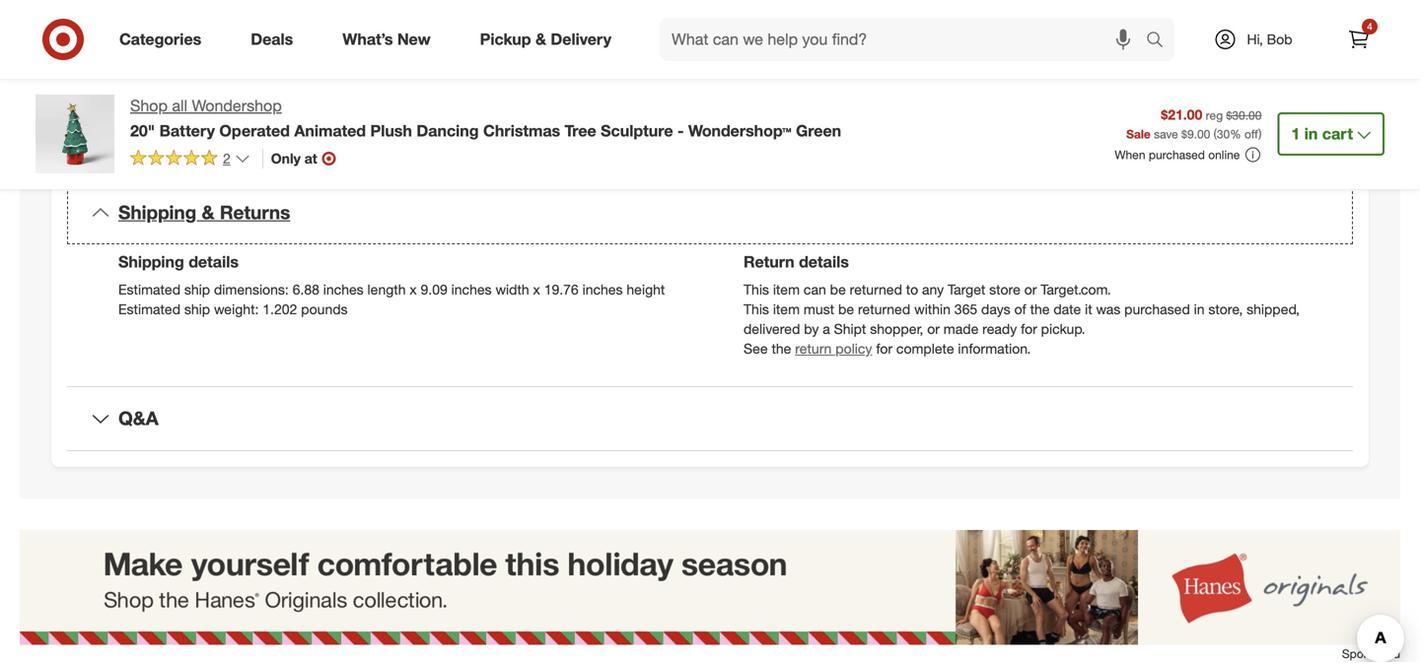 Task type: locate. For each thing, give the bounding box(es) containing it.
information.
[[958, 340, 1031, 358]]

details for return
[[799, 253, 849, 272]]

animated
[[294, 121, 366, 140]]

reg
[[1206, 108, 1223, 123]]

1 horizontal spatial for
[[1021, 321, 1037, 338]]

ship
[[184, 281, 210, 298], [184, 301, 210, 318]]

$30.00
[[1226, 108, 1262, 123]]

1 horizontal spatial x
[[533, 281, 540, 298]]

& inside shipping & returns dropdown button
[[202, 201, 215, 224]]

this down return
[[744, 281, 769, 298]]

0 horizontal spatial x
[[410, 281, 417, 298]]

inches right 9.09
[[451, 281, 492, 298]]

for down of
[[1021, 321, 1037, 338]]

sponsored
[[1342, 647, 1401, 662]]

shipping inside shipping & returns dropdown button
[[118, 201, 197, 224]]

1 vertical spatial estimated
[[118, 301, 181, 318]]

purchased right was
[[1125, 301, 1190, 318]]

1 ship from the top
[[184, 281, 210, 298]]

image of 20" battery operated animated plush dancing christmas tree sculpture - wondershop™ green image
[[36, 95, 114, 174]]

0 vertical spatial returned
[[850, 281, 902, 298]]

item down all
[[153, 134, 180, 152]]

shipping inside shipping details estimated ship dimensions: 6.88 inches length x 9.09 inches width x 19.76 inches height estimated ship weight: 1.202 pounds
[[118, 253, 184, 272]]

1 horizontal spatial to
[[906, 281, 918, 298]]

complete
[[897, 340, 954, 358]]

the right 'if'
[[130, 134, 149, 152]]

details up dimensions: on the left top of the page
[[189, 253, 239, 272]]

ship left weight:
[[184, 301, 210, 318]]

cart
[[1323, 124, 1353, 144]]

in right 1
[[1305, 124, 1318, 144]]

be right can
[[830, 281, 846, 298]]

1 vertical spatial &
[[202, 201, 215, 224]]

What can we help you find? suggestions appear below search field
[[660, 18, 1151, 61]]

0 horizontal spatial inches
[[323, 281, 364, 298]]

shipping down 2 link
[[118, 201, 197, 224]]

0 horizontal spatial in
[[1194, 301, 1205, 318]]

see
[[744, 340, 768, 358]]

0 vertical spatial in
[[1305, 124, 1318, 144]]

2 vertical spatial the
[[772, 340, 791, 358]]

inches up pounds
[[323, 281, 364, 298]]

it.
[[593, 134, 604, 152]]

365
[[955, 301, 978, 318]]

weight:
[[214, 301, 259, 318]]

what's new
[[343, 30, 431, 49]]

what's new link
[[326, 18, 455, 61]]

& inside the pickup & delivery link
[[536, 30, 546, 49]]

4
[[1367, 20, 1373, 33]]

be
[[830, 281, 846, 298], [838, 301, 854, 318]]

estimated left weight:
[[118, 301, 181, 318]]

if the item details above aren't accurate or complete, we want to know about it. report incorrect product info.
[[118, 134, 791, 152]]

0 vertical spatial this
[[744, 281, 769, 298]]

shipping details estimated ship dimensions: 6.88 inches length x 9.09 inches width x 19.76 inches height estimated ship weight: 1.202 pounds
[[118, 253, 665, 318]]

the down delivered on the right of the page
[[772, 340, 791, 358]]

item left can
[[773, 281, 800, 298]]

shop all wondershop 20" battery operated animated plush dancing christmas tree sculpture - wondershop™ green
[[130, 96, 842, 140]]

1 vertical spatial or
[[1025, 281, 1037, 298]]

details up can
[[799, 253, 849, 272]]

%
[[1230, 127, 1241, 141]]

shipping & returns
[[118, 201, 290, 224]]

or down within
[[927, 321, 940, 338]]

shipt
[[834, 321, 866, 338]]

1 vertical spatial to
[[906, 281, 918, 298]]

1 vertical spatial the
[[1030, 301, 1050, 318]]

only at
[[271, 150, 317, 167]]

2 horizontal spatial the
[[1030, 301, 1050, 318]]

item
[[153, 134, 180, 152], [773, 281, 800, 298], [773, 301, 800, 318]]

incorrect
[[655, 134, 710, 152]]

this up delivered on the right of the page
[[744, 301, 769, 318]]

this
[[744, 281, 769, 298], [744, 301, 769, 318]]

&
[[536, 30, 546, 49], [202, 201, 215, 224]]

plush
[[370, 121, 412, 140]]

& right 'pickup'
[[536, 30, 546, 49]]

1 vertical spatial in
[[1194, 301, 1205, 318]]

for down shopper,
[[876, 340, 893, 358]]

30
[[1217, 127, 1230, 141]]

2 this from the top
[[744, 301, 769, 318]]

in
[[1305, 124, 1318, 144], [1194, 301, 1205, 318]]

1 vertical spatial shipping
[[118, 253, 184, 272]]

or right accurate
[[365, 134, 378, 152]]

shipping
[[118, 201, 197, 224], [118, 253, 184, 272]]

to left "any"
[[906, 281, 918, 298]]

estimated down shipping & returns
[[118, 281, 181, 298]]

item up delivered on the right of the page
[[773, 301, 800, 318]]

be up shipt
[[838, 301, 854, 318]]

1
[[1292, 124, 1300, 144]]

0 vertical spatial ship
[[184, 281, 210, 298]]

wondershop™
[[688, 121, 792, 140]]

sale
[[1127, 127, 1151, 141]]

all
[[172, 96, 187, 115]]

or up of
[[1025, 281, 1037, 298]]

deals link
[[234, 18, 318, 61]]

we
[[446, 134, 464, 152]]

what's
[[343, 30, 393, 49]]

origin : imported
[[118, 70, 223, 87]]

0 vertical spatial purchased
[[1149, 148, 1205, 162]]

1 horizontal spatial &
[[536, 30, 546, 49]]

pickup.
[[1041, 321, 1086, 338]]

1 vertical spatial item
[[773, 281, 800, 298]]

ship left dimensions: on the left top of the page
[[184, 281, 210, 298]]

1 horizontal spatial or
[[927, 321, 940, 338]]

2 horizontal spatial or
[[1025, 281, 1037, 298]]

0 vertical spatial the
[[130, 134, 149, 152]]

shipping for shipping & returns
[[118, 201, 197, 224]]

1 vertical spatial be
[[838, 301, 854, 318]]

details inside the return details this item can be returned to any target store or target.com. this item must be returned within 365 days of the date it was purchased in store, shipped, delivered by a shipt shopper, or made ready for pickup. see the return policy for complete information.
[[799, 253, 849, 272]]

1.202
[[263, 301, 297, 318]]

0 vertical spatial &
[[536, 30, 546, 49]]

hi,
[[1247, 31, 1263, 48]]

inches
[[323, 281, 364, 298], [451, 281, 492, 298], [583, 281, 623, 298]]

width
[[496, 281, 529, 298]]

0 vertical spatial estimated
[[118, 281, 181, 298]]

made
[[944, 321, 979, 338]]

pickup & delivery
[[480, 30, 612, 49]]

1 horizontal spatial the
[[772, 340, 791, 358]]

1 shipping from the top
[[118, 201, 197, 224]]

want
[[468, 134, 497, 152]]

x right width
[[533, 281, 540, 298]]

when
[[1115, 148, 1146, 162]]

20"
[[130, 121, 155, 140]]

details inside shipping details estimated ship dimensions: 6.88 inches length x 9.09 inches width x 19.76 inches height estimated ship weight: 1.202 pounds
[[189, 253, 239, 272]]

2 shipping from the top
[[118, 253, 184, 272]]

1 vertical spatial purchased
[[1125, 301, 1190, 318]]

within
[[914, 301, 951, 318]]

1 horizontal spatial inches
[[451, 281, 492, 298]]

1 vertical spatial ship
[[184, 301, 210, 318]]

to right want
[[501, 134, 513, 152]]

in inside the return details this item can be returned to any target store or target.com. this item must be returned within 365 days of the date it was purchased in store, shipped, delivered by a shipt shopper, or made ready for pickup. see the return policy for complete information.
[[1194, 301, 1205, 318]]

new
[[397, 30, 431, 49]]

purchased down $
[[1149, 148, 1205, 162]]

delivery
[[551, 30, 612, 49]]

must
[[804, 301, 835, 318]]

shipping for shipping details estimated ship dimensions: 6.88 inches length x 9.09 inches width x 19.76 inches height estimated ship weight: 1.202 pounds
[[118, 253, 184, 272]]

shipping down shipping & returns
[[118, 253, 184, 272]]

in left store,
[[1194, 301, 1205, 318]]

0 horizontal spatial to
[[501, 134, 513, 152]]

online
[[1209, 148, 1240, 162]]

the
[[130, 134, 149, 152], [1030, 301, 1050, 318], [772, 340, 791, 358]]

1 this from the top
[[744, 281, 769, 298]]

2 horizontal spatial inches
[[583, 281, 623, 298]]

0 horizontal spatial &
[[202, 201, 215, 224]]

shipped,
[[1247, 301, 1300, 318]]

when purchased online
[[1115, 148, 1240, 162]]

0 vertical spatial shipping
[[118, 201, 197, 224]]

0 horizontal spatial or
[[365, 134, 378, 152]]

0 horizontal spatial for
[[876, 340, 893, 358]]

a
[[823, 321, 830, 338]]

& left returns
[[202, 201, 215, 224]]

2 ship from the top
[[184, 301, 210, 318]]

save
[[1154, 127, 1178, 141]]

1 horizontal spatial in
[[1305, 124, 1318, 144]]

to
[[501, 134, 513, 152], [906, 281, 918, 298]]

pickup & delivery link
[[463, 18, 636, 61]]

the right of
[[1030, 301, 1050, 318]]

1 vertical spatial this
[[744, 301, 769, 318]]

green
[[796, 121, 842, 140]]

:
[[158, 70, 162, 87]]

3 inches from the left
[[583, 281, 623, 298]]

return
[[795, 340, 832, 358]]

x left 9.09
[[410, 281, 417, 298]]

inches right the 19.76
[[583, 281, 623, 298]]



Task type: vqa. For each thing, say whether or not it's contained in the screenshot.
just
no



Task type: describe. For each thing, give the bounding box(es) containing it.
-
[[678, 121, 684, 140]]

height
[[627, 281, 665, 298]]

advertisement region
[[20, 531, 1401, 646]]

2 inches from the left
[[451, 281, 492, 298]]

categories link
[[103, 18, 226, 61]]

complete,
[[381, 134, 442, 152]]

delivered
[[744, 321, 800, 338]]

2
[[223, 150, 231, 167]]

to inside the return details this item can be returned to any target store or target.com. this item must be returned within 365 days of the date it was purchased in store, shipped, delivered by a shipt shopper, or made ready for pickup. see the return policy for complete information.
[[906, 281, 918, 298]]

19.76
[[544, 281, 579, 298]]

of
[[1015, 301, 1026, 318]]

0 vertical spatial item
[[153, 134, 180, 152]]

0 horizontal spatial the
[[130, 134, 149, 152]]

ready
[[983, 321, 1017, 338]]

can
[[804, 281, 826, 298]]

wondershop
[[192, 96, 282, 115]]

store,
[[1209, 301, 1243, 318]]

purchased inside the return details this item can be returned to any target store or target.com. this item must be returned within 365 days of the date it was purchased in store, shipped, delivered by a shipt shopper, or made ready for pickup. see the return policy for complete information.
[[1125, 301, 1190, 318]]

0 vertical spatial be
[[830, 281, 846, 298]]

2 x from the left
[[533, 281, 540, 298]]

days
[[981, 301, 1011, 318]]

& for pickup
[[536, 30, 546, 49]]

return
[[744, 253, 795, 272]]

off
[[1245, 127, 1259, 141]]

return policy link
[[795, 340, 872, 358]]

imported
[[166, 70, 223, 87]]

bob
[[1267, 31, 1293, 48]]

was
[[1096, 301, 1121, 318]]

1 x from the left
[[410, 281, 417, 298]]

returns
[[220, 201, 290, 224]]

2 link
[[130, 149, 250, 171]]

target.com.
[[1041, 281, 1111, 298]]

it
[[1085, 301, 1093, 318]]

1 inches from the left
[[323, 281, 364, 298]]

christmas
[[483, 121, 560, 140]]

6.88
[[293, 281, 319, 298]]

shopper,
[[870, 321, 924, 338]]

date
[[1054, 301, 1081, 318]]

return details this item can be returned to any target store or target.com. this item must be returned within 365 days of the date it was purchased in store, shipped, delivered by a shipt shopper, or made ready for pickup. see the return policy for complete information.
[[744, 253, 1300, 358]]

report
[[608, 134, 651, 152]]

above
[[228, 134, 266, 152]]

store
[[990, 281, 1021, 298]]

& for shipping
[[202, 201, 215, 224]]

1 in cart
[[1292, 124, 1353, 144]]

deals
[[251, 30, 293, 49]]

details left above
[[184, 134, 225, 152]]

$
[[1182, 127, 1188, 141]]

0 vertical spatial to
[[501, 134, 513, 152]]

2 vertical spatial or
[[927, 321, 940, 338]]

q&a button
[[67, 388, 1353, 451]]

accurate
[[308, 134, 361, 152]]

about
[[554, 134, 590, 152]]

target
[[948, 281, 986, 298]]

2 estimated from the top
[[118, 301, 181, 318]]

report incorrect product info. button
[[608, 133, 791, 153]]

origin
[[118, 70, 158, 87]]

if
[[118, 134, 126, 152]]

any
[[922, 281, 944, 298]]

9.09
[[421, 281, 448, 298]]

info.
[[766, 134, 791, 152]]

0 vertical spatial for
[[1021, 321, 1037, 338]]

9.00
[[1188, 127, 1211, 141]]

dancing
[[417, 121, 479, 140]]

shop
[[130, 96, 168, 115]]

1 vertical spatial returned
[[858, 301, 911, 318]]

search
[[1137, 32, 1185, 51]]

$21.00 reg $30.00 sale save $ 9.00 ( 30 % off )
[[1127, 106, 1262, 141]]

by
[[804, 321, 819, 338]]

sculpture
[[601, 121, 673, 140]]

pounds
[[301, 301, 348, 318]]

shipping & returns button
[[67, 182, 1353, 245]]

search button
[[1137, 18, 1185, 65]]

$21.00
[[1161, 106, 1203, 123]]

2 vertical spatial item
[[773, 301, 800, 318]]

sponsored region
[[20, 531, 1401, 663]]

1 in cart for 20" battery operated animated plush dancing christmas tree sculpture - wondershop™ green element
[[1292, 124, 1353, 144]]

0 vertical spatial or
[[365, 134, 378, 152]]

at
[[305, 150, 317, 167]]

battery
[[159, 121, 215, 140]]

4 link
[[1338, 18, 1381, 61]]

1 vertical spatial for
[[876, 340, 893, 358]]

policy
[[836, 340, 872, 358]]

details for shipping
[[189, 253, 239, 272]]

tree
[[565, 121, 596, 140]]

1 estimated from the top
[[118, 281, 181, 298]]

dimensions:
[[214, 281, 289, 298]]

know
[[517, 134, 550, 152]]

length
[[367, 281, 406, 298]]

(
[[1214, 127, 1217, 141]]

operated
[[219, 121, 290, 140]]



